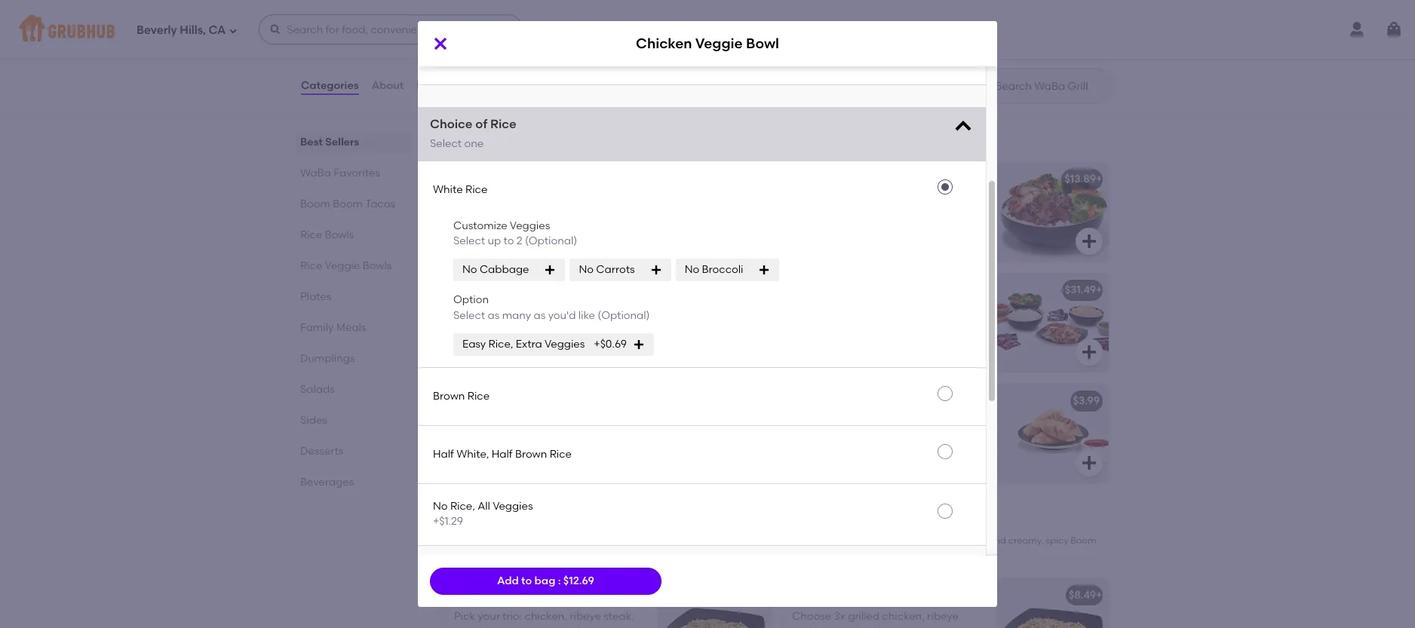 Task type: locate. For each thing, give the bounding box(es) containing it.
2 vertical spatial caramelized
[[496, 321, 560, 333]]

0 vertical spatial frozen
[[579, 34, 610, 47]]

bowl
[[498, 13, 523, 26], [746, 35, 779, 52], [538, 173, 563, 186], [952, 173, 978, 186], [555, 395, 580, 408]]

0 vertical spatial grilled all-natural, never frozen chicken caramelized with our signature waba sauce.
[[453, 34, 610, 78]]

veggies inside no rice, all veggies +$1.29
[[493, 500, 533, 513]]

0 horizontal spatial in
[[499, 549, 507, 560]]

carrots
[[596, 264, 635, 276]]

to up trio
[[521, 575, 532, 588]]

to left 2
[[504, 235, 514, 248]]

1 horizontal spatial bowls
[[363, 260, 392, 272]]

and down the 'in-'
[[913, 210, 934, 223]]

2 vertical spatial select
[[453, 309, 485, 322]]

rice, up the +$1.29
[[450, 500, 475, 513]]

1 vertical spatial grilled
[[667, 536, 694, 546]]

favorites
[[494, 128, 568, 147], [334, 167, 380, 180]]

1 horizontal spatial steak
[[883, 210, 911, 223]]

1 horizontal spatial rice,
[[489, 338, 513, 351]]

0 vertical spatial bowls
[[325, 229, 354, 241]]

0 vertical spatial never
[[548, 34, 576, 47]]

veggie up customize veggies select up to 2 (optional)
[[499, 173, 535, 186]]

tacos inside 'boom boom tacos get ready to savor waba's boom boom tacos, with grilled chicken, ribeye steak, or jumbo shrimp, sesame slaw, green onions, and creamy, spicy boom boom sauce in a corn-flour tortilla.'
[[541, 515, 588, 534]]

0 vertical spatial a
[[792, 194, 800, 207]]

chicken
[[453, 50, 492, 63], [454, 210, 494, 223], [883, 225, 922, 238], [454, 321, 494, 333]]

svg image
[[1385, 20, 1403, 38], [270, 23, 282, 35], [744, 70, 762, 88], [1080, 233, 1099, 251], [544, 264, 556, 276], [759, 264, 771, 276], [633, 339, 645, 351], [1080, 344, 1099, 362], [1080, 454, 1099, 473]]

and inside 'boom boom tacos get ready to savor waba's boom boom tacos, with grilled chicken, ribeye steak, or jumbo shrimp, sesame slaw, green onions, and creamy, spicy boom boom sauce in a corn-flour tortilla.'
[[989, 536, 1006, 546]]

1 vertical spatial caramelized
[[496, 210, 560, 223]]

grilled all-natural, never frozen chicken caramelized with our signature waba sauce. for veggie
[[454, 194, 611, 238]]

waba favorites up white rice
[[442, 128, 568, 147]]

all- up customize veggies select up to 2 (optional)
[[490, 194, 507, 207]]

0 horizontal spatial rice,
[[450, 500, 475, 513]]

veggie up plates 'tab'
[[325, 260, 360, 272]]

steak inside the a popular pairing of our in-house marinated ribeye steak and our grilled all-natural chicken basted with our signature waba sauce.
[[883, 210, 911, 223]]

salads
[[300, 383, 335, 396]]

1 horizontal spatial of
[[884, 194, 894, 207]]

steak left slices
[[576, 416, 604, 429]]

grilled down the chicken plate
[[454, 305, 488, 318]]

ribeye inside 'boom boom tacos get ready to savor waba's boom boom tacos, with grilled chicken, ribeye steak, or jumbo shrimp, sesame slaw, green onions, and creamy, spicy boom boom sauce in a corn-flour tortilla.'
[[735, 536, 762, 546]]

0 horizontal spatial waba favorites
[[300, 167, 380, 180]]

0 horizontal spatial sauce.
[[835, 462, 870, 475]]

0 vertical spatial chicken veggie bowl
[[636, 35, 779, 52]]

a
[[792, 194, 800, 207], [792, 416, 800, 429]]

signature up reviews
[[453, 65, 501, 78]]

0 horizontal spatial chicken veggie bowl
[[454, 173, 563, 186]]

customize inside button
[[433, 49, 487, 62]]

categories
[[301, 79, 359, 92]]

sesame
[[868, 536, 902, 546]]

rice right choice
[[490, 117, 517, 131]]

a down savor
[[509, 549, 515, 560]]

tacos
[[365, 198, 395, 211], [541, 515, 588, 534]]

all- for veggie
[[490, 194, 507, 207]]

grilled inside 'boom boom tacos get ready to savor waba's boom boom tacos, with grilled chicken, ribeye steak, or jumbo shrimp, sesame slaw, green onions, and creamy, spicy boom boom sauce in a corn-flour tortilla.'
[[667, 536, 694, 546]]

grilled up up
[[454, 194, 488, 207]]

select left up
[[453, 235, 485, 248]]

half left white,
[[433, 448, 454, 461]]

with inside 'boom boom tacos get ready to savor waba's boom boom tacos, with grilled chicken, ribeye steak, or jumbo shrimp, sesame slaw, green onions, and creamy, spicy boom boom sauce in a corn-flour tortilla.'
[[646, 536, 665, 546]]

chicken veggie bowl down $11.49
[[636, 35, 779, 52]]

2 vertical spatial frozen
[[580, 305, 611, 318]]

1 vertical spatial waba favorites
[[300, 167, 380, 180]]

no for no broccoli
[[685, 264, 700, 276]]

dough.
[[792, 447, 828, 460]]

all
[[478, 500, 490, 513]]

shrimp,
[[833, 536, 866, 546]]

with inside a savory veggie and pork filling encased in a soft, yet crisp wheat dough. served with sweet chili dipping sauce.
[[868, 447, 890, 460]]

svg image
[[229, 26, 238, 35], [432, 35, 450, 53], [953, 116, 974, 137], [650, 264, 662, 276]]

natural, down chicken bowl
[[505, 34, 545, 47]]

sides
[[300, 414, 327, 427]]

plantspired
[[454, 395, 514, 408]]

$3.99
[[1073, 395, 1100, 408]]

about
[[372, 79, 404, 92]]

corn-
[[517, 549, 541, 560]]

0 vertical spatial ribeye
[[849, 210, 880, 223]]

chicken inside the a popular pairing of our in-house marinated ribeye steak and our grilled all-natural chicken basted with our signature waba sauce.
[[883, 225, 922, 238]]

no left broccoli
[[685, 264, 700, 276]]

signature up 'no cabbage'
[[454, 225, 503, 238]]

veggie inside tab
[[325, 260, 360, 272]]

option
[[453, 294, 489, 307]]

caramelized up the extra on the bottom of the page
[[496, 321, 560, 333]]

rice up plates
[[300, 260, 322, 272]]

of down waba chicken & steak veggie bowl
[[884, 194, 894, 207]]

all- inside the a popular pairing of our in-house marinated ribeye steak and our grilled all-natural chicken basted with our signature waba sauce.
[[826, 225, 843, 238]]

0 horizontal spatial brown
[[433, 390, 465, 403]]

about button
[[371, 59, 404, 113]]

1 vertical spatial in
[[499, 549, 507, 560]]

2 vertical spatial grilled
[[454, 305, 488, 318]]

brown inside button
[[433, 390, 465, 403]]

meals
[[336, 321, 366, 334]]

signature down option
[[454, 336, 503, 349]]

2 a from the top
[[792, 416, 800, 429]]

signature for bowl
[[453, 65, 501, 78]]

in down savor
[[499, 549, 507, 560]]

steak
[[883, 210, 911, 223], [576, 416, 604, 429]]

waba up white rice
[[442, 128, 490, 147]]

customize up reviews
[[433, 49, 487, 62]]

(optional)
[[525, 235, 577, 248], [598, 309, 650, 322]]

favorites up boom boom tacos tab
[[334, 167, 380, 180]]

chicken for the chicken bowl image
[[453, 13, 495, 26]]

0 vertical spatial rice,
[[489, 338, 513, 351]]

1 vertical spatial never
[[549, 194, 578, 207]]

1 vertical spatial to
[[488, 536, 497, 546]]

a left savory
[[792, 416, 800, 429]]

you'd
[[548, 309, 576, 322]]

customize
[[433, 49, 487, 62], [453, 219, 508, 232]]

all- down chicken bowl
[[489, 34, 505, 47]]

2 vertical spatial and
[[989, 536, 1006, 546]]

$12.69
[[563, 575, 594, 588]]

dumplings
[[300, 352, 355, 365]]

mixed
[[454, 589, 485, 602]]

choice
[[430, 117, 473, 131]]

flour
[[540, 549, 560, 560]]

2 vertical spatial natural,
[[507, 305, 547, 318]]

a inside the a popular pairing of our in-house marinated ribeye steak and our grilled all-natural chicken basted with our signature waba sauce.
[[792, 194, 800, 207]]

0 vertical spatial caramelized
[[495, 50, 559, 63]]

spicy
[[1046, 536, 1069, 546]]

broccoli
[[702, 264, 744, 276]]

grilled
[[453, 34, 486, 47], [454, 194, 488, 207], [454, 305, 488, 318]]

main navigation navigation
[[0, 0, 1415, 59]]

0 horizontal spatial bowls
[[325, 229, 354, 241]]

grilled inside the a popular pairing of our in-house marinated ribeye steak and our grilled all-natural chicken basted with our signature waba sauce.
[[792, 225, 824, 238]]

our
[[585, 50, 602, 63], [897, 194, 913, 207], [587, 210, 603, 223], [936, 210, 953, 223], [816, 240, 833, 253], [587, 321, 603, 333]]

waba inside tab
[[300, 167, 331, 180]]

0 horizontal spatial grilled
[[667, 536, 694, 546]]

and up the yet
[[875, 416, 895, 429]]

in inside 'boom boom tacos get ready to savor waba's boom boom tacos, with grilled chicken, ribeye steak, or jumbo shrimp, sesame slaw, green onions, and creamy, spicy boom boom sauce in a corn-flour tortilla.'
[[499, 549, 507, 560]]

ribeye
[[849, 210, 880, 223], [735, 536, 762, 546]]

2 horizontal spatial and
[[989, 536, 1006, 546]]

rice up marinated on the left bottom of the page
[[468, 390, 490, 403]]

2 vertical spatial never
[[549, 305, 578, 318]]

grilled for tacos
[[667, 536, 694, 546]]

Search WaBa Grill search field
[[994, 79, 1110, 94]]

best sellers tab
[[300, 134, 406, 150]]

chicken down white rice
[[454, 210, 494, 223]]

+ for $31.49 +
[[1096, 284, 1103, 297]]

1 vertical spatial customize
[[453, 219, 508, 232]]

1 vertical spatial a
[[509, 549, 515, 560]]

(optional) up +$0.69
[[598, 309, 650, 322]]

1 vertical spatial tacos
[[541, 515, 588, 534]]

veggies up 2
[[510, 219, 550, 232]]

ribeye left steak,
[[735, 536, 762, 546]]

sides tab
[[300, 413, 406, 429]]

customize inside customize veggies select up to 2 (optional)
[[453, 219, 508, 232]]

frozen for chicken veggie bowl
[[580, 194, 611, 207]]

+ for $8.49 +
[[1096, 589, 1103, 602]]

1 vertical spatial grilled
[[454, 194, 488, 207]]

sauce. inside the a popular pairing of our in-house marinated ribeye steak and our grilled all-natural chicken basted with our signature waba sauce.
[[920, 240, 955, 253]]

of up one
[[476, 117, 487, 131]]

veggie down $11.49
[[695, 35, 743, 52]]

0 vertical spatial sauce.
[[537, 65, 571, 78]]

a for a savory veggie and pork filling encased in a soft, yet crisp wheat dough. served with sweet chili dipping sauce.
[[792, 416, 800, 429]]

served
[[831, 447, 866, 460]]

rice right white on the left top of page
[[466, 183, 488, 196]]

waba up popular
[[792, 173, 824, 186]]

plant-
[[510, 416, 541, 429]]

1 vertical spatial bowls
[[363, 260, 392, 272]]

customize for customize
[[433, 49, 487, 62]]

0 vertical spatial tacos
[[365, 198, 395, 211]]

natural, up customize veggies select up to 2 (optional)
[[507, 194, 547, 207]]

up
[[488, 235, 501, 248]]

1 horizontal spatial ribeye
[[849, 210, 880, 223]]

sauce. for chicken plate
[[539, 336, 572, 349]]

rice, inside no rice, all veggies +$1.29
[[450, 500, 475, 513]]

chicken family meal image
[[996, 274, 1109, 372]]

all-
[[489, 34, 505, 47], [490, 194, 507, 207], [826, 225, 843, 238], [490, 305, 507, 318]]

with
[[561, 50, 583, 63], [563, 210, 584, 223], [792, 240, 814, 253], [563, 321, 584, 333], [868, 447, 890, 460], [646, 536, 665, 546]]

select down choice
[[430, 137, 462, 150]]

to inside 'boom boom tacos get ready to savor waba's boom boom tacos, with grilled chicken, ribeye steak, or jumbo shrimp, sesame slaw, green onions, and creamy, spicy boom boom sauce in a corn-flour tortilla.'
[[488, 536, 497, 546]]

1 vertical spatial favorites
[[334, 167, 380, 180]]

a inside 'boom boom tacos get ready to savor waba's boom boom tacos, with grilled chicken, ribeye steak, or jumbo shrimp, sesame slaw, green onions, and creamy, spicy boom boom sauce in a corn-flour tortilla.'
[[509, 549, 515, 560]]

customize veggies select up to 2 (optional)
[[453, 219, 577, 248]]

a
[[851, 432, 858, 444], [509, 549, 515, 560]]

chicken for chicken bowl
[[453, 50, 492, 63]]

customize for customize veggies select up to 2 (optional)
[[453, 219, 508, 232]]

no up the +$1.29
[[433, 500, 448, 513]]

1 vertical spatial sauce.
[[539, 225, 572, 238]]

0 horizontal spatial of
[[476, 117, 487, 131]]

0 horizontal spatial tacos
[[365, 198, 395, 211]]

chicken veggie bowl down one
[[454, 173, 563, 186]]

beverages
[[300, 476, 354, 489]]

signature
[[453, 65, 501, 78], [454, 225, 503, 238], [836, 240, 884, 253], [454, 336, 503, 349]]

sauce.
[[537, 65, 571, 78], [539, 225, 572, 238], [539, 336, 572, 349]]

0 horizontal spatial half
[[433, 448, 454, 461]]

desserts
[[300, 445, 344, 458]]

brown
[[433, 390, 465, 403], [515, 448, 547, 461]]

&
[[871, 173, 879, 186]]

all- down marinated
[[826, 225, 843, 238]]

and inside the a popular pairing of our in-house marinated ribeye steak and our grilled all-natural chicken basted with our signature waba sauce.
[[913, 210, 934, 223]]

0 horizontal spatial favorites
[[334, 167, 380, 180]]

0 vertical spatial grilled
[[792, 225, 824, 238]]

a inside a savory veggie and pork filling encased in a soft, yet crisp wheat dough. served with sweet chili dipping sauce.
[[792, 416, 800, 429]]

steak down the steak
[[883, 210, 911, 223]]

tacos,
[[616, 536, 644, 546]]

no up the chicken plate
[[463, 264, 477, 276]]

waba down the 'in-'
[[887, 240, 917, 253]]

1 half from the left
[[433, 448, 454, 461]]

1 vertical spatial sauce.
[[835, 462, 870, 475]]

ribeye down pairing
[[849, 210, 880, 223]]

half down grilled-
[[492, 448, 513, 461]]

natural, for plate
[[507, 305, 547, 318]]

(optional) right 2
[[525, 235, 577, 248]]

2 vertical spatial veggies
[[493, 500, 533, 513]]

beverly
[[137, 23, 177, 37]]

1 vertical spatial brown
[[515, 448, 547, 461]]

brown rice
[[433, 390, 490, 403]]

never for chicken plate
[[549, 305, 578, 318]]

svg image right 'ca'
[[229, 26, 238, 35]]

signature down natural
[[836, 240, 884, 253]]

+
[[760, 10, 766, 23], [1096, 173, 1103, 186], [1096, 284, 1103, 297], [1096, 589, 1103, 602]]

favorites right one
[[494, 128, 568, 147]]

natural, down plate
[[507, 305, 547, 318]]

to-
[[511, 432, 526, 444]]

no for no cabbage
[[463, 264, 477, 276]]

svg image inside main navigation navigation
[[229, 26, 238, 35]]

1 horizontal spatial favorites
[[494, 128, 568, 147]]

reviews button
[[416, 59, 459, 113]]

chicken up easy
[[454, 321, 494, 333]]

add to bag : $12.69
[[497, 575, 594, 588]]

frozen for chicken plate
[[580, 305, 611, 318]]

1 vertical spatial ribeye
[[735, 536, 762, 546]]

veggie
[[695, 35, 743, 52], [499, 173, 535, 186], [914, 173, 950, 186], [325, 260, 360, 272], [516, 395, 552, 408]]

chicken plate image
[[658, 274, 771, 372]]

grilled down chicken bowl
[[453, 34, 486, 47]]

to up sauce
[[488, 536, 497, 546]]

1 horizontal spatial to
[[504, 235, 514, 248]]

0 horizontal spatial and
[[875, 416, 895, 429]]

of inside the a popular pairing of our in-house marinated ribeye steak and our grilled all-natural chicken basted with our signature waba sauce.
[[884, 194, 894, 207]]

caramelized down chicken bowl
[[495, 50, 559, 63]]

0 vertical spatial a
[[851, 432, 858, 444]]

of inside choice of rice select one
[[476, 117, 487, 131]]

tacos up rice bowls tab at the left of the page
[[365, 198, 395, 211]]

rice veggie bowls tab
[[300, 258, 406, 274]]

rice, for no
[[450, 500, 475, 513]]

1 vertical spatial steak
[[576, 416, 604, 429]]

signature for veggie
[[454, 225, 503, 238]]

no left 'carrots'
[[579, 264, 594, 276]]

chicken for chicken veggie bowl image
[[454, 173, 497, 186]]

natural, for veggie
[[507, 194, 547, 207]]

to
[[504, 235, 514, 248], [488, 536, 497, 546], [521, 575, 532, 588]]

salads tab
[[300, 382, 406, 398]]

veggie up the 'in-'
[[914, 173, 950, 186]]

veggies
[[510, 219, 550, 232], [545, 338, 585, 351], [493, 500, 533, 513]]

rice, right easy
[[489, 338, 513, 351]]

2 horizontal spatial to
[[521, 575, 532, 588]]

1 horizontal spatial in
[[839, 432, 848, 444]]

1 vertical spatial (optional)
[[598, 309, 650, 322]]

0 vertical spatial brown
[[433, 390, 465, 403]]

waba favorites inside tab
[[300, 167, 380, 180]]

1 horizontal spatial sauce.
[[920, 240, 955, 253]]

1 horizontal spatial grilled
[[792, 225, 824, 238]]

chicken
[[453, 13, 495, 26], [636, 35, 692, 52], [454, 173, 497, 186], [826, 173, 869, 186], [454, 284, 497, 297]]

all- for plate
[[490, 305, 507, 318]]

no for no carrots
[[579, 264, 594, 276]]

0 vertical spatial select
[[430, 137, 462, 150]]

a popular pairing of our in-house marinated ribeye steak and our grilled all-natural chicken basted with our signature waba sauce.
[[792, 194, 961, 253]]

waba favorites down sellers
[[300, 167, 380, 180]]

slaw,
[[904, 536, 926, 546]]

as left the many
[[488, 309, 500, 322]]

0 horizontal spatial to
[[488, 536, 497, 546]]

in up served
[[839, 432, 848, 444]]

chicken down chicken bowl
[[453, 50, 492, 63]]

1 vertical spatial natural,
[[507, 194, 547, 207]]

2 vertical spatial sauce.
[[539, 336, 572, 349]]

1 vertical spatial frozen
[[580, 194, 611, 207]]

bowls
[[325, 229, 354, 241], [363, 260, 392, 272]]

svg image up reviews
[[432, 35, 450, 53]]

bowls up rice veggie bowls
[[325, 229, 354, 241]]

1 horizontal spatial a
[[851, 432, 858, 444]]

brown up marinated on the left bottom of the page
[[433, 390, 465, 403]]

veggies down you'd
[[545, 338, 585, 351]]

boom
[[300, 198, 330, 211], [333, 198, 363, 211], [442, 515, 488, 534], [492, 515, 538, 534], [560, 536, 586, 546], [588, 536, 614, 546], [1071, 536, 1097, 546], [442, 549, 468, 560]]

1 a from the top
[[792, 194, 800, 207]]

0 horizontal spatial steak
[[576, 416, 604, 429]]

0 vertical spatial steak
[[883, 210, 911, 223]]

order.
[[526, 432, 556, 444]]

0 horizontal spatial ribeye
[[735, 536, 762, 546]]

caramelized for plate
[[496, 321, 560, 333]]

1 horizontal spatial waba favorites
[[442, 128, 568, 147]]

tacos for boom boom tacos get ready to savor waba's boom boom tacos, with grilled chicken, ribeye steak, or jumbo shrimp, sesame slaw, green onions, and creamy, spicy boom boom sauce in a corn-flour tortilla.
[[541, 515, 588, 534]]

hills,
[[180, 23, 206, 37]]

veggies inside customize veggies select up to 2 (optional)
[[510, 219, 550, 232]]

marinated
[[454, 416, 507, 429]]

grilled left chicken,
[[667, 536, 694, 546]]

a left popular
[[792, 194, 800, 207]]

as left you'd
[[534, 309, 546, 322]]

brown inside button
[[515, 448, 547, 461]]

brown rice button
[[418, 368, 986, 426]]

1 horizontal spatial half
[[492, 448, 513, 461]]

brown down order.
[[515, 448, 547, 461]]

customize up up
[[453, 219, 508, 232]]

tacos inside tab
[[365, 198, 395, 211]]

green
[[928, 536, 954, 546]]

2 vertical spatial grilled all-natural, never frozen chicken caramelized with our signature waba sauce.
[[454, 305, 611, 349]]

5 dumplings image
[[996, 385, 1109, 483]]

caramelized up 2
[[496, 210, 560, 223]]

0 vertical spatial veggies
[[510, 219, 550, 232]]

a down veggie
[[851, 432, 858, 444]]

ready
[[461, 536, 486, 546]]

0 vertical spatial of
[[476, 117, 487, 131]]

1 vertical spatial of
[[884, 194, 894, 207]]

1 vertical spatial a
[[792, 416, 800, 429]]

bowls up plates 'tab'
[[363, 260, 392, 272]]

sauce. down basted
[[920, 240, 955, 253]]

grilled all-natural, never frozen chicken caramelized with our signature waba sauce. for plate
[[454, 305, 611, 349]]

svg image down search icon
[[953, 116, 974, 137]]

rice
[[490, 117, 517, 131], [466, 183, 488, 196], [300, 229, 322, 241], [300, 260, 322, 272], [468, 390, 490, 403], [550, 448, 572, 461]]

$11.49
[[731, 10, 760, 23]]

1 horizontal spatial (optional)
[[598, 309, 650, 322]]

veggies right all
[[493, 500, 533, 513]]

tacos up waba's
[[541, 515, 588, 534]]

no inside no rice, all veggies +$1.29
[[433, 500, 448, 513]]

0 vertical spatial (optional)
[[525, 235, 577, 248]]

ribeye inside the a popular pairing of our in-house marinated ribeye steak and our grilled all-natural chicken basted with our signature waba sauce.
[[849, 210, 880, 223]]

boom boom tacos tab
[[300, 196, 406, 212]]

0 horizontal spatial as
[[488, 309, 500, 322]]

0 vertical spatial and
[[913, 210, 934, 223]]

1 vertical spatial grilled all-natural, never frozen chicken caramelized with our signature waba sauce.
[[454, 194, 611, 238]]

sauce.
[[920, 240, 955, 253], [835, 462, 870, 475]]

chicken down the 'in-'
[[883, 225, 922, 238]]

select down option
[[453, 309, 485, 322]]

white,
[[457, 448, 489, 461]]

all- down the chicken plate
[[490, 305, 507, 318]]

white rice
[[433, 183, 488, 196]]

0 vertical spatial sauce.
[[920, 240, 955, 253]]

1 vertical spatial select
[[453, 235, 485, 248]]

waba down best
[[300, 167, 331, 180]]

1 horizontal spatial tacos
[[541, 515, 588, 534]]

0 vertical spatial favorites
[[494, 128, 568, 147]]

0 vertical spatial customize
[[433, 49, 487, 62]]

and right onions,
[[989, 536, 1006, 546]]

1 vertical spatial and
[[875, 416, 895, 429]]

signature for plate
[[454, 336, 503, 349]]

sauce. down served
[[835, 462, 870, 475]]

0 horizontal spatial a
[[509, 549, 515, 560]]

a inside a savory veggie and pork filling encased in a soft, yet crisp wheat dough. served with sweet chili dipping sauce.
[[851, 432, 858, 444]]

based
[[541, 416, 573, 429]]

sauce. inside a savory veggie and pork filling encased in a soft, yet crisp wheat dough. served with sweet chili dipping sauce.
[[835, 462, 870, 475]]

0 vertical spatial in
[[839, 432, 848, 444]]

0 vertical spatial grilled
[[453, 34, 486, 47]]

white
[[433, 183, 463, 196]]

plantspired veggie bowl image
[[658, 385, 771, 483]]

grilled down marinated
[[792, 225, 824, 238]]



Task type: vqa. For each thing, say whether or not it's contained in the screenshot.
• Dessert
no



Task type: describe. For each thing, give the bounding box(es) containing it.
ca
[[209, 23, 226, 37]]

tacos for boom boom tacos
[[365, 198, 395, 211]]

trio
[[515, 589, 534, 602]]

select inside customize veggies select up to 2 (optional)
[[453, 235, 485, 248]]

choice of rice select one
[[430, 117, 517, 150]]

easy rice, extra veggies
[[463, 338, 585, 351]]

+$1.29
[[433, 516, 463, 528]]

mixed taco trio button
[[445, 580, 771, 628]]

a for a popular pairing of our in-house marinated ribeye steak and our grilled all-natural chicken basted with our signature waba sauce.
[[792, 194, 800, 207]]

like
[[578, 309, 595, 322]]

waba chicken & steak veggie bowl
[[792, 173, 978, 186]]

plates
[[300, 290, 332, 303]]

taco trio image
[[996, 580, 1109, 628]]

taco
[[488, 589, 513, 602]]

mixed taco trio image
[[658, 580, 771, 628]]

2 half from the left
[[492, 448, 513, 461]]

extra
[[516, 338, 542, 351]]

dumplings tab
[[300, 351, 406, 367]]

veggies for easy rice, extra veggies
[[545, 338, 585, 351]]

sellers
[[325, 136, 359, 149]]

grilled-
[[475, 432, 511, 444]]

rice bowls
[[300, 229, 354, 241]]

+$0.69
[[594, 338, 627, 351]]

desserts tab
[[300, 444, 406, 459]]

rice up rice veggie bowls
[[300, 229, 322, 241]]

$31.49
[[1065, 284, 1096, 297]]

:
[[558, 575, 561, 588]]

family meals
[[300, 321, 366, 334]]

many
[[502, 309, 531, 322]]

$13.89 +
[[1065, 173, 1103, 186]]

favorites inside tab
[[334, 167, 380, 180]]

with inside the a popular pairing of our in-house marinated ribeye steak and our grilled all-natural chicken basted with our signature waba sauce.
[[792, 240, 814, 253]]

grilled for pairing
[[792, 225, 824, 238]]

waba chicken & steak veggie bowl image
[[996, 163, 1109, 261]]

add
[[497, 575, 519, 588]]

and inside a savory veggie and pork filling encased in a soft, yet crisp wheat dough. served with sweet chili dipping sauce.
[[875, 416, 895, 429]]

sweet
[[892, 447, 924, 460]]

family meals tab
[[300, 320, 406, 336]]

0 vertical spatial natural,
[[505, 34, 545, 47]]

best
[[300, 136, 323, 149]]

caramelized for veggie
[[496, 210, 560, 223]]

0 vertical spatial waba favorites
[[442, 128, 568, 147]]

natural
[[843, 225, 880, 238]]

veggie up plant-
[[516, 395, 552, 408]]

chicken,
[[696, 536, 733, 546]]

boom boom tacos get ready to savor waba's boom boom tacos, with grilled chicken, ribeye steak, or jumbo shrimp, sesame slaw, green onions, and creamy, spicy boom boom sauce in a corn-flour tortilla.
[[442, 515, 1097, 560]]

grilled for chicken veggie bowl
[[454, 194, 488, 207]]

never for chicken veggie bowl
[[549, 194, 578, 207]]

signature inside the a popular pairing of our in-house marinated ribeye steak and our grilled all-natural chicken basted with our signature waba sauce.
[[836, 240, 884, 253]]

chicken for chicken plate
[[454, 321, 494, 333]]

waba's
[[525, 536, 558, 546]]

rice inside button
[[468, 390, 490, 403]]

2 as from the left
[[534, 309, 546, 322]]

+ for $13.89 +
[[1096, 173, 1103, 186]]

boom boom tacos
[[300, 198, 395, 211]]

no broccoli
[[685, 264, 744, 276]]

$31.49 +
[[1065, 284, 1103, 297]]

veggies for no rice, all veggies +$1.29
[[493, 500, 533, 513]]

mixed taco trio
[[454, 589, 534, 602]]

svg image right 'carrots'
[[650, 264, 662, 276]]

beverages tab
[[300, 475, 406, 490]]

grilled for chicken plate
[[454, 305, 488, 318]]

one
[[464, 137, 484, 150]]

tortilla.
[[562, 549, 593, 560]]

waba right up
[[505, 225, 536, 238]]

waba inside the a popular pairing of our in-house marinated ribeye steak and our grilled all-natural chicken basted with our signature waba sauce.
[[887, 240, 917, 253]]

waba favorites tab
[[300, 165, 406, 181]]

chicken bowl
[[453, 13, 523, 26]]

plate
[[499, 284, 526, 297]]

savor
[[499, 536, 523, 546]]

steak
[[882, 173, 912, 186]]

dipping
[[792, 462, 832, 475]]

chicken bowl image
[[659, 0, 773, 98]]

chicken for chicken plate image
[[454, 284, 497, 297]]

basted
[[925, 225, 961, 238]]

popular
[[802, 194, 843, 207]]

rice down order.
[[550, 448, 572, 461]]

$11.49 +
[[731, 10, 766, 23]]

select inside option select as many as you'd like (optional)
[[453, 309, 485, 322]]

cabbage
[[480, 264, 529, 276]]

filling
[[924, 416, 951, 429]]

veggie
[[838, 416, 873, 429]]

sauce. for chicken veggie bowl
[[539, 225, 572, 238]]

encased
[[792, 432, 837, 444]]

in-
[[916, 194, 930, 207]]

rice, for easy
[[489, 338, 513, 351]]

to inside customize veggies select up to 2 (optional)
[[504, 235, 514, 248]]

waba down the many
[[505, 336, 536, 349]]

bag
[[535, 575, 556, 588]]

chicken veggie bowl image
[[658, 163, 771, 261]]

family
[[300, 321, 334, 334]]

sauce
[[470, 549, 497, 560]]

1 horizontal spatial chicken veggie bowl
[[636, 35, 779, 52]]

in inside a savory veggie and pork filling encased in a soft, yet crisp wheat dough. served with sweet chili dipping sauce.
[[839, 432, 848, 444]]

no rice, all veggies +$1.29
[[433, 500, 533, 528]]

(optional) inside option select as many as you'd like (optional)
[[598, 309, 650, 322]]

pairing
[[845, 194, 881, 207]]

best sellers
[[300, 136, 359, 149]]

plantspired veggie bowl
[[454, 395, 580, 408]]

rice veggie bowls
[[300, 260, 392, 272]]

all- for bowl
[[489, 34, 505, 47]]

2
[[517, 235, 523, 248]]

crisp
[[903, 432, 927, 444]]

get
[[442, 536, 459, 546]]

select inside choice of rice select one
[[430, 137, 462, 150]]

soft,
[[860, 432, 882, 444]]

plates tab
[[300, 289, 406, 305]]

house
[[930, 194, 960, 207]]

half white, half brown rice
[[433, 448, 572, 461]]

1 as from the left
[[488, 309, 500, 322]]

creamy,
[[1009, 536, 1044, 546]]

rice bowls tab
[[300, 227, 406, 243]]

half white, half brown rice button
[[418, 426, 986, 484]]

fire-
[[454, 432, 475, 444]]

slices
[[606, 416, 634, 429]]

steak,
[[764, 536, 790, 546]]

chicken for chicken veggie bowl
[[454, 210, 494, 223]]

pork
[[898, 416, 921, 429]]

+ for $11.49 +
[[760, 10, 766, 23]]

or
[[792, 536, 801, 546]]

rice inside choice of rice select one
[[490, 117, 517, 131]]

easy
[[463, 338, 486, 351]]

$8.49
[[1069, 589, 1096, 602]]

waba down chicken bowl
[[504, 65, 535, 78]]

wheat
[[930, 432, 962, 444]]

customize button
[[418, 27, 986, 85]]

$13.89
[[1065, 173, 1096, 186]]

(optional) inside customize veggies select up to 2 (optional)
[[525, 235, 577, 248]]

jumbo
[[803, 536, 831, 546]]

2 vertical spatial to
[[521, 575, 532, 588]]

steak inside marinated plant-based steak slices fire-grilled-to-order.
[[576, 416, 604, 429]]

no cabbage
[[463, 264, 529, 276]]

$8.49 +
[[1069, 589, 1103, 602]]

search icon image
[[972, 77, 990, 95]]

1 vertical spatial chicken veggie bowl
[[454, 173, 563, 186]]

yet
[[884, 432, 900, 444]]



